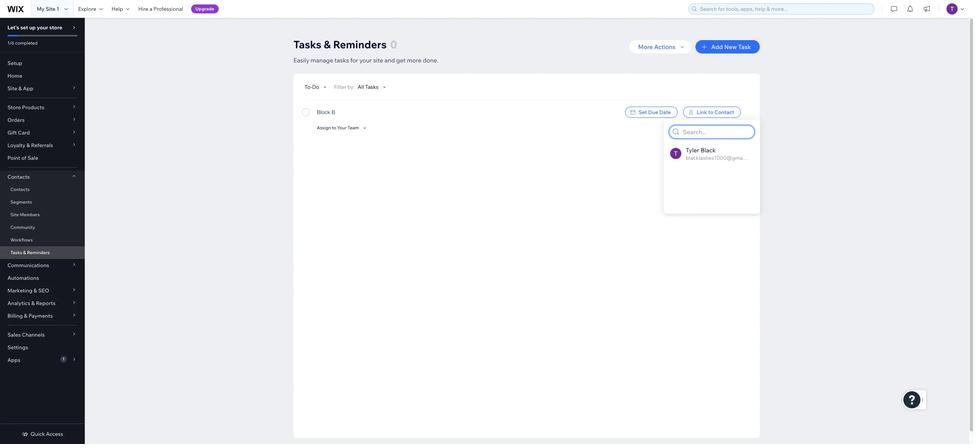 Task type: vqa. For each thing, say whether or not it's contained in the screenshot.
'Analytics'
yes



Task type: describe. For each thing, give the bounding box(es) containing it.
assign to your team button
[[317, 125, 368, 131]]

quick
[[31, 431, 45, 438]]

payments
[[29, 313, 53, 320]]

tasks & reminders
[[10, 250, 50, 256]]

contacts button
[[0, 171, 85, 183]]

point of sale
[[7, 155, 38, 161]]

0
[[391, 38, 397, 51]]

sidebar element
[[0, 18, 85, 445]]

all tasks button
[[358, 84, 388, 90]]

upgrade button
[[191, 4, 219, 13]]

contacts for contacts dropdown button
[[7, 174, 30, 180]]

0 vertical spatial 1
[[57, 6, 59, 12]]

reminders for tasks & reminders
[[27, 250, 50, 256]]

add for add task
[[714, 127, 725, 134]]

filter
[[334, 84, 346, 90]]

a
[[150, 6, 152, 12]]

help button
[[107, 0, 134, 18]]

site members
[[10, 212, 40, 218]]

& for tasks & reminders
[[23, 250, 26, 256]]

0 vertical spatial site
[[46, 6, 55, 12]]

1/6 completed
[[7, 40, 38, 46]]

& for billing & payments
[[24, 313, 27, 320]]

upgrade
[[196, 6, 214, 12]]

assign
[[317, 125, 331, 131]]

completed
[[15, 40, 38, 46]]

workflows
[[10, 237, 33, 243]]

marketing
[[7, 288, 32, 294]]

date
[[660, 109, 671, 116]]

add for add new task
[[711, 43, 723, 51]]

help
[[112, 6, 123, 12]]

site for site members
[[10, 212, 19, 218]]

get
[[396, 57, 406, 64]]

black
[[701, 147, 716, 154]]

communications button
[[0, 259, 85, 272]]

add new task button
[[696, 40, 760, 54]]

actions
[[654, 43, 676, 51]]

due
[[648, 109, 658, 116]]

set due date button
[[625, 107, 678, 118]]

home
[[7, 73, 22, 79]]

tasks for tasks & reminders
[[10, 250, 22, 256]]

explore
[[78, 6, 96, 12]]

settings link
[[0, 342, 85, 354]]

apps
[[7, 357, 20, 364]]

tyler black image
[[670, 148, 682, 159]]

orders button
[[0, 114, 85, 126]]

segments
[[10, 199, 32, 205]]

marketing & seo
[[7, 288, 49, 294]]

reports
[[36, 300, 56, 307]]

store
[[49, 24, 62, 31]]

quick access
[[31, 431, 63, 438]]

to-do
[[305, 84, 319, 90]]

loyalty
[[7, 142, 25, 149]]

add new task
[[711, 43, 751, 51]]

blacklashes1000@gmail.com
[[686, 155, 757, 161]]

access
[[46, 431, 63, 438]]

referrals
[[31, 142, 53, 149]]

link to contact button
[[684, 107, 741, 118]]

tasks & reminders link
[[0, 247, 85, 259]]

point of sale link
[[0, 152, 85, 164]]

set due date
[[639, 109, 671, 116]]

workflows link
[[0, 234, 85, 247]]

sales channels
[[7, 332, 45, 339]]

of
[[21, 155, 26, 161]]

app
[[23, 85, 33, 92]]

up
[[29, 24, 36, 31]]

for
[[350, 57, 358, 64]]

marketing & seo button
[[0, 285, 85, 297]]

loyalty & referrals button
[[0, 139, 85, 152]]

1/6
[[7, 40, 14, 46]]

site for site & app
[[7, 85, 17, 92]]

tyler
[[686, 147, 699, 154]]

do
[[312, 84, 319, 90]]

easily manage tasks for your site and get more done.
[[294, 57, 438, 64]]

products
[[22, 104, 44, 111]]

& for marketing & seo
[[34, 288, 37, 294]]

members
[[20, 212, 40, 218]]

billing & payments button
[[0, 310, 85, 323]]

hire
[[138, 6, 148, 12]]

analytics
[[7, 300, 30, 307]]

by:
[[348, 84, 355, 90]]

reminders for tasks & reminders 0
[[333, 38, 387, 51]]



Task type: locate. For each thing, give the bounding box(es) containing it.
add
[[711, 43, 723, 51], [714, 127, 725, 134]]

site members link
[[0, 209, 85, 221]]

billing & payments
[[7, 313, 53, 320]]

contact
[[715, 109, 734, 116]]

contacts for contacts link
[[10, 187, 30, 192]]

analytics & reports
[[7, 300, 56, 307]]

0 vertical spatial reminders
[[333, 38, 387, 51]]

assign to your team
[[317, 125, 359, 131]]

site down home
[[7, 85, 17, 92]]

store products
[[7, 104, 44, 111]]

to right link
[[708, 109, 714, 116]]

&
[[324, 38, 331, 51], [18, 85, 22, 92], [26, 142, 30, 149], [23, 250, 26, 256], [34, 288, 37, 294], [31, 300, 35, 307], [24, 313, 27, 320]]

your right up
[[37, 24, 48, 31]]

all
[[358, 84, 364, 90]]

your
[[37, 24, 48, 31], [360, 57, 372, 64]]

channels
[[22, 332, 45, 339]]

contacts
[[7, 174, 30, 180], [10, 187, 30, 192]]

add task button
[[714, 127, 737, 134]]

& left the seo
[[34, 288, 37, 294]]

1 inside sidebar element
[[63, 357, 64, 362]]

to left your
[[332, 125, 336, 131]]

set
[[20, 24, 28, 31]]

1 horizontal spatial to
[[708, 109, 714, 116]]

my
[[37, 6, 44, 12]]

tasks inside 'link'
[[10, 250, 22, 256]]

orders
[[7, 117, 25, 124]]

& for analytics & reports
[[31, 300, 35, 307]]

1 vertical spatial contacts
[[10, 187, 30, 192]]

contacts inside dropdown button
[[7, 174, 30, 180]]

1 horizontal spatial 1
[[63, 357, 64, 362]]

seo
[[38, 288, 49, 294]]

reminders
[[333, 38, 387, 51], [27, 250, 50, 256]]

your inside sidebar element
[[37, 24, 48, 31]]

1 vertical spatial tasks
[[365, 84, 379, 90]]

& up manage
[[324, 38, 331, 51]]

link
[[697, 109, 707, 116]]

Write your task here and press enter to add. text field
[[317, 107, 620, 126]]

& left reports
[[31, 300, 35, 307]]

& for site & app
[[18, 85, 22, 92]]

1 horizontal spatial tasks
[[294, 38, 322, 51]]

to for link
[[708, 109, 714, 116]]

& down workflows
[[23, 250, 26, 256]]

loyalty & referrals
[[7, 142, 53, 149]]

Search for tools, apps, help & more... field
[[698, 4, 872, 14]]

community
[[10, 225, 35, 230]]

more
[[407, 57, 422, 64]]

2 vertical spatial tasks
[[10, 250, 22, 256]]

1 vertical spatial to
[[332, 125, 336, 131]]

site & app
[[7, 85, 33, 92]]

done.
[[423, 57, 438, 64]]

home link
[[0, 70, 85, 82]]

let's
[[7, 24, 19, 31]]

2 horizontal spatial tasks
[[365, 84, 379, 90]]

point
[[7, 155, 20, 161]]

manage
[[311, 57, 333, 64]]

tasks up easily
[[294, 38, 322, 51]]

1
[[57, 6, 59, 12], [63, 357, 64, 362]]

to-do button
[[305, 84, 328, 90]]

1 vertical spatial task
[[726, 127, 737, 134]]

1 horizontal spatial your
[[360, 57, 372, 64]]

0 horizontal spatial reminders
[[27, 250, 50, 256]]

add down the link to contact
[[714, 127, 725, 134]]

my site 1
[[37, 6, 59, 12]]

setup link
[[0, 57, 85, 70]]

tasks down workflows
[[10, 250, 22, 256]]

reminders down workflows link
[[27, 250, 50, 256]]

& for loyalty & referrals
[[26, 142, 30, 149]]

1 vertical spatial site
[[7, 85, 17, 92]]

1 vertical spatial add
[[714, 127, 725, 134]]

let's set up your store
[[7, 24, 62, 31]]

task
[[738, 43, 751, 51], [726, 127, 737, 134]]

0 vertical spatial to
[[708, 109, 714, 116]]

0 horizontal spatial task
[[726, 127, 737, 134]]

tasks for tasks & reminders 0
[[294, 38, 322, 51]]

1 horizontal spatial reminders
[[333, 38, 387, 51]]

& left the app
[[18, 85, 22, 92]]

add task
[[714, 127, 737, 134]]

automations link
[[0, 272, 85, 285]]

set
[[639, 109, 647, 116]]

tasks right all
[[365, 84, 379, 90]]

all tasks
[[358, 84, 379, 90]]

more actions button
[[629, 40, 691, 54]]

0 vertical spatial tasks
[[294, 38, 322, 51]]

to for assign
[[332, 125, 336, 131]]

filter by:
[[334, 84, 355, 90]]

professional
[[154, 6, 183, 12]]

link to contact
[[697, 109, 734, 116]]

reminders inside tasks & reminders 'link'
[[27, 250, 50, 256]]

0 vertical spatial contacts
[[7, 174, 30, 180]]

and
[[385, 57, 395, 64]]

contacts down the point of sale
[[7, 174, 30, 180]]

0 vertical spatial your
[[37, 24, 48, 31]]

to-
[[305, 84, 312, 90]]

task down contact
[[726, 127, 737, 134]]

communications
[[7, 262, 49, 269]]

0 vertical spatial add
[[711, 43, 723, 51]]

& right billing
[[24, 313, 27, 320]]

team
[[348, 125, 359, 131]]

add left new at the right of page
[[711, 43, 723, 51]]

& for tasks & reminders 0
[[324, 38, 331, 51]]

site right "my" in the top of the page
[[46, 6, 55, 12]]

0 vertical spatial task
[[738, 43, 751, 51]]

contacts up segments
[[10, 187, 30, 192]]

new
[[724, 43, 737, 51]]

hire a professional
[[138, 6, 183, 12]]

store
[[7, 104, 21, 111]]

card
[[18, 129, 30, 136]]

1 down settings link
[[63, 357, 64, 362]]

gift
[[7, 129, 17, 136]]

0 horizontal spatial 1
[[57, 6, 59, 12]]

0 horizontal spatial tasks
[[10, 250, 22, 256]]

1 vertical spatial your
[[360, 57, 372, 64]]

sale
[[28, 155, 38, 161]]

site
[[46, 6, 55, 12], [7, 85, 17, 92], [10, 212, 19, 218]]

& inside 'link'
[[23, 250, 26, 256]]

tasks & reminders 0
[[294, 38, 397, 51]]

site down segments
[[10, 212, 19, 218]]

0 horizontal spatial to
[[332, 125, 336, 131]]

analytics & reports button
[[0, 297, 85, 310]]

gift card
[[7, 129, 30, 136]]

0 horizontal spatial your
[[37, 24, 48, 31]]

more
[[638, 43, 653, 51]]

more actions
[[638, 43, 676, 51]]

contacts link
[[0, 183, 85, 196]]

tasks
[[294, 38, 322, 51], [365, 84, 379, 90], [10, 250, 22, 256]]

site inside dropdown button
[[7, 85, 17, 92]]

sales channels button
[[0, 329, 85, 342]]

1 horizontal spatial task
[[738, 43, 751, 51]]

to
[[708, 109, 714, 116], [332, 125, 336, 131]]

1 vertical spatial reminders
[[27, 250, 50, 256]]

hire a professional link
[[134, 0, 188, 18]]

& right "loyalty"
[[26, 142, 30, 149]]

reminders up for
[[333, 38, 387, 51]]

easily
[[294, 57, 309, 64]]

task inside the add new task "button"
[[738, 43, 751, 51]]

billing
[[7, 313, 23, 320]]

task right new at the right of page
[[738, 43, 751, 51]]

add inside "button"
[[711, 43, 723, 51]]

1 vertical spatial 1
[[63, 357, 64, 362]]

1 right "my" in the top of the page
[[57, 6, 59, 12]]

setup
[[7, 60, 22, 67]]

site
[[373, 57, 383, 64]]

gift card button
[[0, 126, 85, 139]]

site & app button
[[0, 82, 85, 95]]

2 vertical spatial site
[[10, 212, 19, 218]]

your right for
[[360, 57, 372, 64]]

Search... field
[[681, 126, 752, 138]]



